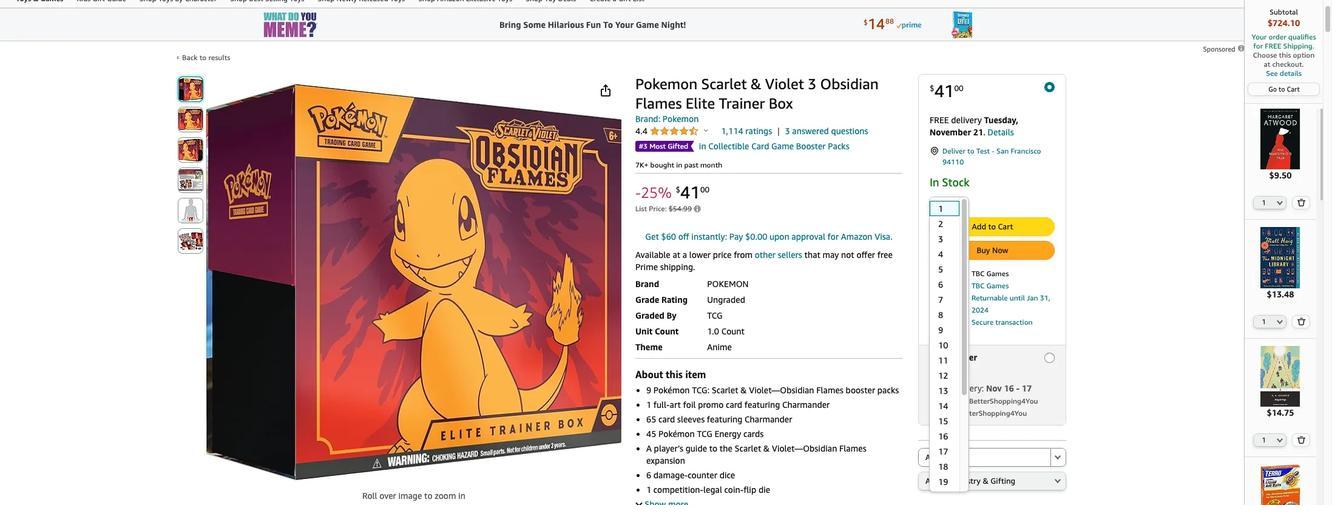 Task type: locate. For each thing, give the bounding box(es) containing it.
5
[[939, 264, 944, 275]]

1 vertical spatial featuring
[[707, 414, 743, 424]]

0 vertical spatial 41
[[935, 81, 955, 101]]

0 vertical spatial delete image
[[1298, 199, 1307, 207]]

0 vertical spatial get
[[646, 231, 659, 242]]

1 horizontal spatial 17
[[1023, 383, 1032, 394]]

count for unit count
[[655, 326, 679, 336]]

1 vertical spatial at
[[673, 249, 681, 260]]

None radio
[[1051, 448, 1067, 467]]

1 horizontal spatial this
[[1280, 50, 1292, 60]]

1 dropdown image from the top
[[1278, 201, 1284, 205]]

& right tcg:
[[741, 385, 747, 395]]

cart for go to cart
[[1288, 85, 1301, 93]]

41 up the free delivery
[[935, 81, 955, 101]]

game
[[772, 141, 794, 151]]

delete image up the midnight library: a gma book club pick (a novel) image
[[1298, 199, 1307, 207]]

9 inside 1 2 3 4 5 6 7 8 9 10 11 12 13 14 15 16 17 18 19 20
[[939, 325, 944, 335]]

in left past
[[677, 160, 683, 169]]

0 horizontal spatial 3
[[785, 126, 790, 136]]

dropdown image
[[959, 201, 965, 206], [1278, 319, 1284, 324], [1055, 455, 1061, 460], [1055, 479, 1061, 484]]

cart inside navigation navigation
[[1288, 85, 1301, 93]]

option
[[1294, 50, 1316, 60]]

0 vertical spatial in
[[699, 141, 707, 151]]

1 vertical spatial get
[[930, 352, 944, 363]]

9 down about
[[647, 385, 652, 395]]

learn more about amazon pricing and savings image
[[694, 205, 701, 214]]

0 horizontal spatial 6
[[647, 470, 652, 480]]

$ up $54.99
[[676, 185, 681, 194]]

0 horizontal spatial card
[[659, 414, 675, 424]]

tbc up "tbc games" 'link'
[[972, 269, 985, 278]]

cart up now
[[999, 222, 1014, 232]]

0 vertical spatial flames
[[636, 95, 682, 112]]

1 tbc games from the top
[[972, 269, 1009, 278]]

flames up brand: pokemon "link"
[[636, 95, 682, 112]]

to left zoom
[[425, 491, 433, 501]]

1 horizontal spatial 9
[[939, 325, 944, 335]]

pokemon
[[636, 75, 698, 92], [663, 114, 699, 124]]

violet
[[766, 75, 805, 92]]

free down 12
[[930, 383, 950, 394]]

1 up 2
[[939, 204, 944, 214]]

1 horizontal spatial 16
[[1005, 383, 1015, 394]]

add up buy
[[973, 222, 987, 232]]

1 vertical spatial add
[[926, 453, 940, 462]]

0 vertical spatial dropdown image
[[1278, 201, 1284, 205]]

1 vertical spatial dropdown image
[[1278, 438, 1284, 443]]

1 vertical spatial free
[[930, 115, 950, 125]]

9 inside about this item 9 pokémon tcg: scarlet & violet—obsidian flames booster packs 1 full-art foil promo card featuring charmander 65 card sleeves featuring charmander 45 pokémon tcg energy cards a player's guide to the scarlet & violet—obsidian flames expansion 6 damage-counter dice 1 competition-legal coin-flip die
[[647, 385, 652, 395]]

16 right nov
[[1005, 383, 1015, 394]]

cart down details
[[1288, 85, 1301, 93]]

0 vertical spatial list
[[636, 204, 647, 213]]

1 count from the left
[[655, 326, 679, 336]]

dropdown image down $9.50
[[1278, 201, 1284, 205]]

see details link
[[1252, 69, 1318, 78]]

trainer
[[719, 95, 765, 112]]

41
[[935, 81, 955, 101], [681, 182, 701, 202]]

2 horizontal spatial -
[[1017, 383, 1020, 394]]

0 horizontal spatial 9
[[647, 385, 652, 395]]

0 horizontal spatial 00
[[701, 185, 710, 194]]

full-
[[654, 399, 670, 410]]

0 horizontal spatial 17
[[939, 447, 949, 457]]

this left item
[[666, 368, 683, 381]]

expansion
[[647, 455, 686, 466]]

15 link
[[930, 414, 960, 429]]

at inside your order qualifies for free shipping. choose this option at checkout. see details
[[1265, 60, 1271, 69]]

6 inside 1 2 3 4 5 6 7 8 9 10 11 12 13 14 15 16 17 18 19 20
[[939, 280, 944, 290]]

0 vertical spatial $
[[930, 83, 935, 93]]

free up 'november'
[[930, 115, 950, 125]]

None submit
[[179, 77, 203, 101], [179, 107, 203, 132], [179, 138, 203, 162], [179, 168, 203, 192], [1294, 197, 1310, 209], [179, 199, 203, 223], [179, 229, 203, 253], [1294, 316, 1310, 328], [1294, 434, 1310, 446], [1052, 449, 1066, 467], [179, 77, 203, 101], [179, 107, 203, 132], [179, 138, 203, 162], [179, 168, 203, 192], [1294, 197, 1310, 209], [179, 199, 203, 223], [179, 229, 203, 253], [1294, 316, 1310, 328], [1294, 434, 1310, 446], [1052, 449, 1066, 467]]

shipping.
[[1284, 41, 1315, 50]]

1 horizontal spatial card
[[726, 399, 743, 410]]

faster
[[955, 352, 978, 363]]

7 link
[[930, 292, 960, 308]]

2 count from the left
[[722, 326, 745, 336]]

1 vertical spatial 9
[[647, 385, 652, 395]]

to right go
[[1280, 85, 1286, 93]]

#3
[[639, 141, 648, 151]]

- right nov
[[1017, 383, 1020, 394]]

pokemon up brand: pokemon "link"
[[636, 75, 698, 92]]

tbc up returnable
[[972, 281, 985, 291]]

2 tbc games from the top
[[972, 281, 1009, 291]]

3 inside 1 2 3 4 5 6 7 8 9 10 11 12 13 14 15 16 17 18 19 20
[[939, 234, 944, 244]]

details
[[988, 127, 1015, 137]]

dice
[[720, 470, 735, 480]]

- inside -25% $ 41 00
[[636, 184, 641, 201]]

- down 7k+
[[636, 184, 641, 201]]

Buy Now submit
[[931, 242, 1055, 260]]

dropdown image left delete icon
[[1278, 438, 1284, 443]]

subtotal $724.10
[[1268, 7, 1301, 28]]

8
[[939, 310, 944, 320]]

pokemon up 4.4 button
[[663, 114, 699, 124]]

count down by
[[655, 326, 679, 336]]

games up returnable
[[987, 281, 1009, 291]]

1 vertical spatial 00
[[701, 185, 710, 194]]

0 vertical spatial 3
[[808, 75, 817, 92]]

0 horizontal spatial $
[[676, 185, 681, 194]]

guide
[[686, 443, 707, 453]]

1 horizontal spatial count
[[722, 326, 745, 336]]

9
[[939, 325, 944, 335], [647, 385, 652, 395]]

at left a
[[673, 249, 681, 260]]

16 inside free delivery: nov 16 - 17 bettershopping4you bettershopping4you
[[1005, 383, 1015, 394]]

16
[[1005, 383, 1015, 394], [939, 431, 949, 442]]

go
[[1269, 85, 1278, 93]]

the
[[720, 443, 733, 453]]

00 up "learn more about amazon pricing and savings" image
[[701, 185, 710, 194]]

25%
[[641, 184, 672, 201]]

qty: 1
[[935, 199, 956, 207]]

secure transaction button
[[972, 317, 1033, 327]]

0 horizontal spatial cart
[[999, 222, 1014, 232]]

- inside free delivery: nov 16 - 17 bettershopping4you bettershopping4you
[[1017, 383, 1020, 394]]

to inside ‹ back to results
[[200, 53, 207, 62]]

0 vertical spatial games
[[987, 269, 1009, 278]]

1 vertical spatial 41
[[681, 182, 701, 202]]

tcg
[[708, 310, 723, 321], [697, 429, 713, 439]]

1.0 count
[[708, 326, 745, 336]]

Add to List submit
[[919, 449, 1051, 467]]

0 horizontal spatial this
[[666, 368, 683, 381]]

2 dropdown image from the top
[[1278, 438, 1284, 443]]

1 tbc from the top
[[972, 269, 985, 278]]

elite
[[686, 95, 715, 112]]

65
[[647, 414, 657, 424]]

secure transaction
[[972, 318, 1033, 327]]

1 2 3 4 5 6 7 8 9 10 11 12 13 14 15 16 17 18 19 20
[[939, 204, 949, 502]]

2 vertical spatial in
[[459, 491, 466, 501]]

delete image up malgudi days (penguin classics) image
[[1298, 317, 1307, 325]]

scarlet up trainer on the right top
[[702, 75, 747, 92]]

offer
[[857, 249, 876, 260]]

1 horizontal spatial at
[[1265, 60, 1271, 69]]

games up "tbc games" 'link'
[[987, 269, 1009, 278]]

0 vertical spatial tbc
[[972, 269, 985, 278]]

0 horizontal spatial list
[[636, 204, 647, 213]]

tbc games link
[[972, 281, 1009, 291]]

0 vertical spatial for
[[1254, 41, 1264, 50]]

6 down 5 on the right
[[939, 280, 944, 290]]

in
[[699, 141, 707, 151], [677, 160, 683, 169], [459, 491, 466, 501]]

ungraded
[[708, 294, 746, 305]]

free up checkout.
[[1266, 41, 1282, 50]]

1 horizontal spatial 41
[[935, 81, 955, 101]]

1 horizontal spatial $
[[930, 83, 935, 93]]

2 horizontal spatial 3
[[939, 234, 944, 244]]

to down 18 link
[[942, 476, 950, 486]]

pokémon up player's
[[659, 429, 695, 439]]

17 inside list box
[[939, 447, 949, 457]]

available
[[636, 249, 671, 260]]

0 vertical spatial 9
[[939, 325, 944, 335]]

add to cart
[[973, 222, 1014, 232]]

1 horizontal spatial for
[[1254, 41, 1264, 50]]

0 vertical spatial scarlet
[[702, 75, 747, 92]]

0 horizontal spatial 16
[[939, 431, 949, 442]]

get for get it faster
[[930, 352, 944, 363]]

flames down booster
[[840, 443, 867, 453]]

delete image
[[1298, 436, 1307, 444]]

to left the
[[710, 443, 718, 453]]

upon
[[770, 231, 790, 242]]

list box containing 1
[[930, 201, 960, 505]]

2 vertical spatial 3
[[939, 234, 944, 244]]

1 horizontal spatial 3
[[808, 75, 817, 92]]

$ up the free delivery
[[930, 83, 935, 93]]

1 delete image from the top
[[1298, 199, 1307, 207]]

scarlet up promo
[[712, 385, 739, 395]]

navigation navigation
[[0, 0, 1324, 505]]

add inside option
[[926, 453, 940, 462]]

6 left damage-
[[647, 470, 652, 480]]

0 vertical spatial card
[[726, 399, 743, 410]]

1 vertical spatial cart
[[999, 222, 1014, 232]]

0 horizontal spatial -
[[636, 184, 641, 201]]

6 inside about this item 9 pokémon tcg: scarlet & violet—obsidian flames booster packs 1 full-art foil promo card featuring charmander 65 card sleeves featuring charmander 45 pokémon tcg energy cards a player's guide to the scarlet & violet—obsidian flames expansion 6 damage-counter dice 1 competition-legal coin-flip die
[[647, 470, 652, 480]]

grade rating
[[636, 294, 688, 305]]

available at a lower price from other sellers
[[636, 249, 803, 260]]

dropdown image
[[1278, 201, 1284, 205], [1278, 438, 1284, 443]]

add down 16 link
[[926, 453, 940, 462]]

1.0
[[708, 326, 720, 336]]

0 vertical spatial 00
[[955, 83, 964, 93]]

tbc
[[972, 269, 985, 278], [972, 281, 985, 291]]

test
[[977, 146, 991, 155]]

0 vertical spatial 16
[[1005, 383, 1015, 394]]

delete image
[[1298, 199, 1307, 207], [1298, 317, 1307, 325]]

pokemon scarlet & violet 3 obsidian flames elite trainer box brand: pokemon
[[636, 75, 879, 124]]

1 vertical spatial list
[[952, 453, 965, 462]]

get for get $60 off instantly: pay $0.00 upon approval for  amazon visa.
[[646, 231, 659, 242]]

-
[[992, 146, 995, 155], [636, 184, 641, 201], [1017, 383, 1020, 394]]

deliver to test -
[[943, 146, 997, 155]]

to inside option
[[942, 453, 950, 462]]

1 vertical spatial flames
[[817, 385, 844, 395]]

count
[[655, 326, 679, 336], [722, 326, 745, 336]]

tbc games up returnable
[[972, 281, 1009, 291]]

|
[[778, 126, 780, 136]]

1 up malgudi days (penguin classics) image
[[1263, 317, 1267, 325]]

in right zoom
[[459, 491, 466, 501]]

1 vertical spatial this
[[666, 368, 683, 381]]

4.4
[[636, 126, 650, 136]]

17 up 18
[[939, 447, 949, 457]]

your order qualifies for free shipping. choose this option at checkout. see details
[[1252, 32, 1317, 78]]

1 up the midnight library: a gma book club pick (a novel) image
[[1263, 199, 1267, 207]]

9 down 8
[[939, 325, 944, 335]]

1 vertical spatial card
[[659, 414, 675, 424]]

0 vertical spatial -
[[992, 146, 995, 155]]

0 vertical spatial cart
[[1288, 85, 1301, 93]]

for
[[1254, 41, 1264, 50], [828, 231, 839, 242]]

0 vertical spatial this
[[1280, 50, 1292, 60]]

get left it
[[930, 352, 944, 363]]

1 right qty:
[[952, 199, 956, 207]]

tbc games up "tbc games" 'link'
[[972, 269, 1009, 278]]

00
[[955, 83, 964, 93], [701, 185, 710, 194]]

to down 16 link
[[942, 453, 950, 462]]

tcg up guide
[[697, 429, 713, 439]]

sponsored
[[1204, 45, 1238, 53]]

theme
[[636, 342, 663, 352]]

free inside free delivery: nov 16 - 17 bettershopping4you bettershopping4you
[[930, 383, 950, 394]]

‹ back to results
[[177, 52, 230, 62]]

- left san
[[992, 146, 995, 155]]

featuring up energy at the bottom right
[[707, 414, 743, 424]]

cart
[[1288, 85, 1301, 93], [999, 222, 1014, 232]]

featuring up cards
[[745, 399, 781, 410]]

card down full-
[[659, 414, 675, 424]]

scarlet
[[702, 75, 747, 92], [712, 385, 739, 395], [735, 443, 762, 453]]

add down 18
[[926, 476, 940, 486]]

0 horizontal spatial 41
[[681, 182, 701, 202]]

21
[[974, 127, 984, 137]]

0 horizontal spatial get
[[646, 231, 659, 242]]

free inside your order qualifies for free shipping. choose this option at checkout. see details
[[1266, 41, 1282, 50]]

0 vertical spatial add
[[973, 222, 987, 232]]

1 vertical spatial tcg
[[697, 429, 713, 439]]

this inside your order qualifies for free shipping. choose this option at checkout. see details
[[1280, 50, 1292, 60]]

0 vertical spatial 17
[[1023, 383, 1032, 394]]

stock
[[943, 175, 970, 189]]

1 vertical spatial tbc
[[972, 281, 985, 291]]

count right '1.0'
[[722, 326, 745, 336]]

0 vertical spatial pokemon
[[636, 75, 698, 92]]

dropdown image for $9.50
[[1278, 201, 1284, 205]]

pokémon up art
[[654, 385, 690, 395]]

flames inside the pokemon scarlet & violet 3 obsidian flames elite trainer box brand: pokemon
[[636, 95, 682, 112]]

0 vertical spatial featuring
[[745, 399, 781, 410]]

0 horizontal spatial featuring
[[707, 414, 743, 424]]

5 link
[[930, 262, 960, 277]]

3 inside the pokemon scarlet & violet 3 obsidian flames elite trainer box brand: pokemon
[[808, 75, 817, 92]]

$14.75
[[1268, 407, 1295, 418]]

month
[[701, 160, 723, 169]]

0 horizontal spatial count
[[655, 326, 679, 336]]

17 inside free delivery: nov 16 - 17 bettershopping4you bettershopping4you
[[1023, 383, 1032, 394]]

0 horizontal spatial for
[[828, 231, 839, 242]]

in down popover icon
[[699, 141, 707, 151]]

17 right nov
[[1023, 383, 1032, 394]]

1 vertical spatial $
[[676, 185, 681, 194]]

to right back on the left top of the page
[[200, 53, 207, 62]]

scarlet down cards
[[735, 443, 762, 453]]

list right 18
[[952, 453, 965, 462]]

to inside about this item 9 pokémon tcg: scarlet & violet—obsidian flames booster packs 1 full-art foil promo card featuring charmander 65 card sleeves featuring charmander 45 pokémon tcg energy cards a player's guide to the scarlet & violet—obsidian flames expansion 6 damage-counter dice 1 competition-legal coin-flip die
[[710, 443, 718, 453]]

terro t300b liquid ant killer, 12 bait stations image
[[1251, 464, 1312, 505]]

0 vertical spatial 6
[[939, 280, 944, 290]]

2 vertical spatial scarlet
[[735, 443, 762, 453]]

for up may on the right of page
[[828, 231, 839, 242]]

card right promo
[[726, 399, 743, 410]]

3 right violet
[[808, 75, 817, 92]]

1 horizontal spatial list
[[952, 453, 965, 462]]

list left the price:
[[636, 204, 647, 213]]

1
[[1263, 199, 1267, 207], [952, 199, 956, 207], [939, 204, 944, 214], [1263, 317, 1267, 325], [647, 399, 652, 410], [1263, 436, 1267, 444], [647, 484, 652, 495]]

flames
[[636, 95, 682, 112], [817, 385, 844, 395], [840, 443, 867, 453]]

add for add to registry & gifting
[[926, 476, 940, 486]]

flames left booster
[[817, 385, 844, 395]]

qualifies
[[1289, 32, 1317, 41]]

tcg inside about this item 9 pokémon tcg: scarlet & violet—obsidian flames booster packs 1 full-art foil promo card featuring charmander 65 card sleeves featuring charmander 45 pokémon tcg energy cards a player's guide to the scarlet & violet—obsidian flames expansion 6 damage-counter dice 1 competition-legal coin-flip die
[[697, 429, 713, 439]]

1 vertical spatial scarlet
[[712, 385, 739, 395]]

16 down 15
[[939, 431, 949, 442]]

2 delete image from the top
[[1298, 317, 1307, 325]]

leave feedback on sponsored ad element
[[1204, 45, 1246, 53]]

2 vertical spatial free
[[930, 383, 950, 394]]

3 up 4
[[939, 234, 944, 244]]

get left $60 at the top of page
[[646, 231, 659, 242]]

1 vertical spatial 16
[[939, 431, 949, 442]]

1 vertical spatial 3
[[785, 126, 790, 136]]

1 option
[[930, 201, 960, 216]]

1 horizontal spatial cart
[[1288, 85, 1301, 93]]

& inside the pokemon scarlet & violet 3 obsidian flames elite trainer box brand: pokemon
[[751, 75, 762, 92]]

for left order at the right top of page
[[1254, 41, 1264, 50]]

1 vertical spatial in
[[677, 160, 683, 169]]

& up trainer on the right top
[[751, 75, 762, 92]]

3 right '|'
[[785, 126, 790, 136]]

0 vertical spatial tbc games
[[972, 269, 1009, 278]]

list box
[[930, 201, 960, 505]]

collectible
[[709, 141, 750, 151]]

1 vertical spatial pokémon
[[659, 429, 695, 439]]

12
[[939, 371, 949, 381]]

to up buy now
[[989, 222, 997, 232]]

8 link
[[930, 308, 960, 323]]

die
[[759, 484, 771, 495]]

delete image for $13.48
[[1298, 317, 1307, 325]]

the midnight library: a gma book club pick (a novel) image
[[1251, 227, 1312, 288]]

41 up "learn more about amazon pricing and savings" image
[[681, 182, 701, 202]]

san
[[997, 146, 1009, 155]]

in stock
[[930, 175, 970, 189]]

1 vertical spatial 17
[[939, 447, 949, 457]]

0 vertical spatial bettershopping4you
[[970, 397, 1039, 406]]

graded by
[[636, 310, 677, 321]]

00 up the free delivery
[[955, 83, 964, 93]]

1 vertical spatial games
[[987, 281, 1009, 291]]

tcg up '1.0'
[[708, 310, 723, 321]]

energy
[[715, 429, 742, 439]]

this up see details link
[[1280, 50, 1292, 60]]

brand:
[[636, 114, 661, 124]]

at left checkout.
[[1265, 60, 1271, 69]]

add to registry & gifting
[[926, 476, 1016, 486]]

2 horizontal spatial in
[[699, 141, 707, 151]]

1 horizontal spatial 6
[[939, 280, 944, 290]]



Task type: describe. For each thing, give the bounding box(es) containing it.
foil
[[684, 399, 696, 410]]

brand
[[636, 279, 660, 289]]

add to list option group
[[919, 448, 1067, 467]]

for inside your order qualifies for free shipping. choose this option at checkout. see details
[[1254, 41, 1264, 50]]

booster
[[797, 141, 826, 151]]

$0.00
[[746, 231, 768, 242]]

3 link
[[930, 232, 960, 247]]

$54.99
[[669, 204, 692, 213]]

0 horizontal spatial in
[[459, 491, 466, 501]]

19
[[939, 477, 949, 487]]

in
[[930, 175, 940, 189]]

extender expand image
[[636, 500, 643, 505]]

16 inside list box
[[939, 431, 949, 442]]

by
[[667, 310, 677, 321]]

your
[[1252, 32, 1268, 41]]

obsidian
[[821, 75, 879, 92]]

transaction
[[996, 318, 1033, 327]]

registry
[[952, 476, 981, 486]]

popover image
[[704, 129, 708, 132]]

dropdown image inside add to list option group
[[1055, 455, 1061, 460]]

to inside navigation navigation
[[1280, 85, 1286, 93]]

1 horizontal spatial in
[[677, 160, 683, 169]]

1 vertical spatial for
[[828, 231, 839, 242]]

7k+ bought in past month
[[636, 160, 723, 169]]

00 inside -25% $ 41 00
[[701, 185, 710, 194]]

$ inside -25% $ 41 00
[[676, 185, 681, 194]]

this inside about this item 9 pokémon tcg: scarlet & violet—obsidian flames booster packs 1 full-art foil promo card featuring charmander 65 card sleeves featuring charmander 45 pokémon tcg energy cards a player's guide to the scarlet & violet—obsidian flames expansion 6 damage-counter dice 1 competition-legal coin-flip die
[[666, 368, 683, 381]]

results
[[209, 53, 230, 62]]

& down cards
[[764, 443, 770, 453]]

0 vertical spatial charmander
[[783, 399, 830, 410]]

2
[[939, 219, 944, 229]]

in collectible card game booster packs
[[699, 141, 850, 151]]

$13.48
[[1268, 289, 1295, 299]]

$ inside $ 41 00
[[930, 83, 935, 93]]

details
[[1281, 69, 1302, 78]]

3 answered questions link
[[785, 125, 869, 137]]

add for add to cart
[[973, 222, 987, 232]]

francisco
[[1011, 146, 1042, 155]]

13
[[939, 386, 949, 396]]

pokemon
[[708, 279, 749, 289]]

45
[[647, 429, 657, 439]]

15
[[939, 416, 949, 427]]

scarlet inside the pokemon scarlet & violet 3 obsidian flames elite trainer box brand: pokemon
[[702, 75, 747, 92]]

art
[[670, 399, 681, 410]]

returnable until jan 31, 2024
[[972, 294, 1051, 315]]

approval
[[792, 231, 826, 242]]

Add to List radio
[[919, 448, 1051, 467]]

to left test
[[968, 146, 975, 155]]

packs
[[878, 385, 900, 395]]

box
[[769, 95, 793, 112]]

free for free delivery: nov 16 - 17 bettershopping4you bettershopping4you
[[930, 383, 950, 394]]

18 link
[[930, 459, 960, 475]]

tcg:
[[692, 385, 710, 395]]

$9.50
[[1270, 170, 1292, 181]]

that
[[805, 249, 821, 260]]

deliver
[[943, 146, 966, 155]]

radio inactive image
[[1045, 353, 1055, 363]]

buy
[[977, 246, 991, 255]]

2 link
[[930, 216, 960, 232]]

price:
[[649, 204, 667, 213]]

& left gifting
[[983, 476, 989, 486]]

count for 1.0 count
[[722, 326, 745, 336]]

cart for add to cart
[[999, 222, 1014, 232]]

san francisco 94110‌
[[943, 146, 1042, 166]]

1 horizontal spatial featuring
[[745, 399, 781, 410]]

off
[[679, 231, 690, 242]]

1 left full-
[[647, 399, 652, 410]]

7
[[939, 295, 944, 305]]

cards
[[744, 429, 764, 439]]

radio active image
[[1045, 82, 1055, 92]]

go to cart
[[1269, 85, 1301, 93]]

instantly:
[[692, 231, 728, 242]]

1 games from the top
[[987, 269, 1009, 278]]

dropdown image for $14.75
[[1278, 438, 1284, 443]]

legal
[[704, 484, 723, 495]]

94110‌
[[943, 157, 964, 166]]

2 vertical spatial flames
[[840, 443, 867, 453]]

past
[[685, 160, 699, 169]]

roll
[[363, 491, 378, 501]]

0 vertical spatial pokémon
[[654, 385, 690, 395]]

image
[[399, 491, 423, 501]]

details link
[[988, 127, 1015, 137]]

shipping.
[[661, 262, 696, 272]]

returnable
[[972, 294, 1008, 303]]

1 vertical spatial charmander
[[745, 414, 793, 424]]

promo
[[698, 399, 724, 410]]

20 link
[[930, 490, 960, 505]]

jan
[[1027, 294, 1039, 303]]

gifted
[[668, 141, 689, 151]]

delete image for $9.50
[[1298, 199, 1307, 207]]

free for free delivery
[[930, 115, 950, 125]]

graded
[[636, 310, 665, 321]]

18
[[939, 462, 949, 472]]

1 vertical spatial violet—obsidian
[[772, 443, 838, 453]]

secure
[[972, 318, 994, 327]]

a
[[683, 249, 688, 260]]

2 games from the top
[[987, 281, 1009, 291]]

00 inside $ 41 00
[[955, 83, 964, 93]]

the handmaid&#39;s tale image
[[1251, 109, 1312, 170]]

1 inside 1 2 3 4 5 6 7 8 9 10 11 12 13 14 15 16 17 18 19 20
[[939, 204, 944, 214]]

‹
[[177, 52, 179, 61]]

rating
[[662, 294, 688, 305]]

0 vertical spatial violet—obsidian
[[749, 385, 815, 395]]

list inside option
[[952, 453, 965, 462]]

1 left competition-
[[647, 484, 652, 495]]

11
[[939, 356, 949, 366]]

0 horizontal spatial at
[[673, 249, 681, 260]]

may
[[823, 249, 839, 260]]

1 vertical spatial bettershopping4you
[[959, 409, 1028, 418]]

player's
[[654, 443, 684, 453]]

free delivery: nov 16 - 17 bettershopping4you bettershopping4you
[[930, 383, 1039, 418]]

flip
[[744, 484, 757, 495]]

zoom
[[435, 491, 457, 501]]

counter
[[688, 470, 718, 480]]

sponsored link
[[1204, 43, 1246, 55]]

12 link
[[930, 368, 960, 383]]

anime
[[708, 342, 732, 352]]

nov
[[987, 383, 1002, 394]]

1 vertical spatial pokemon
[[663, 114, 699, 124]]

add for add to list
[[926, 453, 940, 462]]

1 left delete icon
[[1263, 436, 1267, 444]]

2 tbc from the top
[[972, 281, 985, 291]]

Add to Cart submit
[[931, 218, 1055, 236]]

| 3 answered questions
[[778, 126, 869, 136]]

coin-
[[725, 484, 744, 495]]

packs
[[828, 141, 850, 151]]

pokemon scarlet &amp; violet 3 obsidian flames elite trainer box image
[[206, 84, 622, 480]]

4.4 button
[[636, 126, 708, 137]]

17 link
[[930, 444, 960, 459]]

buy now
[[977, 246, 1009, 255]]

1 horizontal spatial -
[[992, 146, 995, 155]]

about this item 9 pokémon tcg: scarlet & violet—obsidian flames booster packs 1 full-art foil promo card featuring charmander 65 card sleeves featuring charmander 45 pokémon tcg energy cards a player's guide to the scarlet & violet—obsidian flames expansion 6 damage-counter dice 1 competition-legal coin-flip die
[[636, 368, 900, 495]]

malgudi days (penguin classics) image
[[1251, 346, 1312, 407]]

0 vertical spatial tcg
[[708, 310, 723, 321]]



Task type: vqa. For each thing, say whether or not it's contained in the screenshot.


